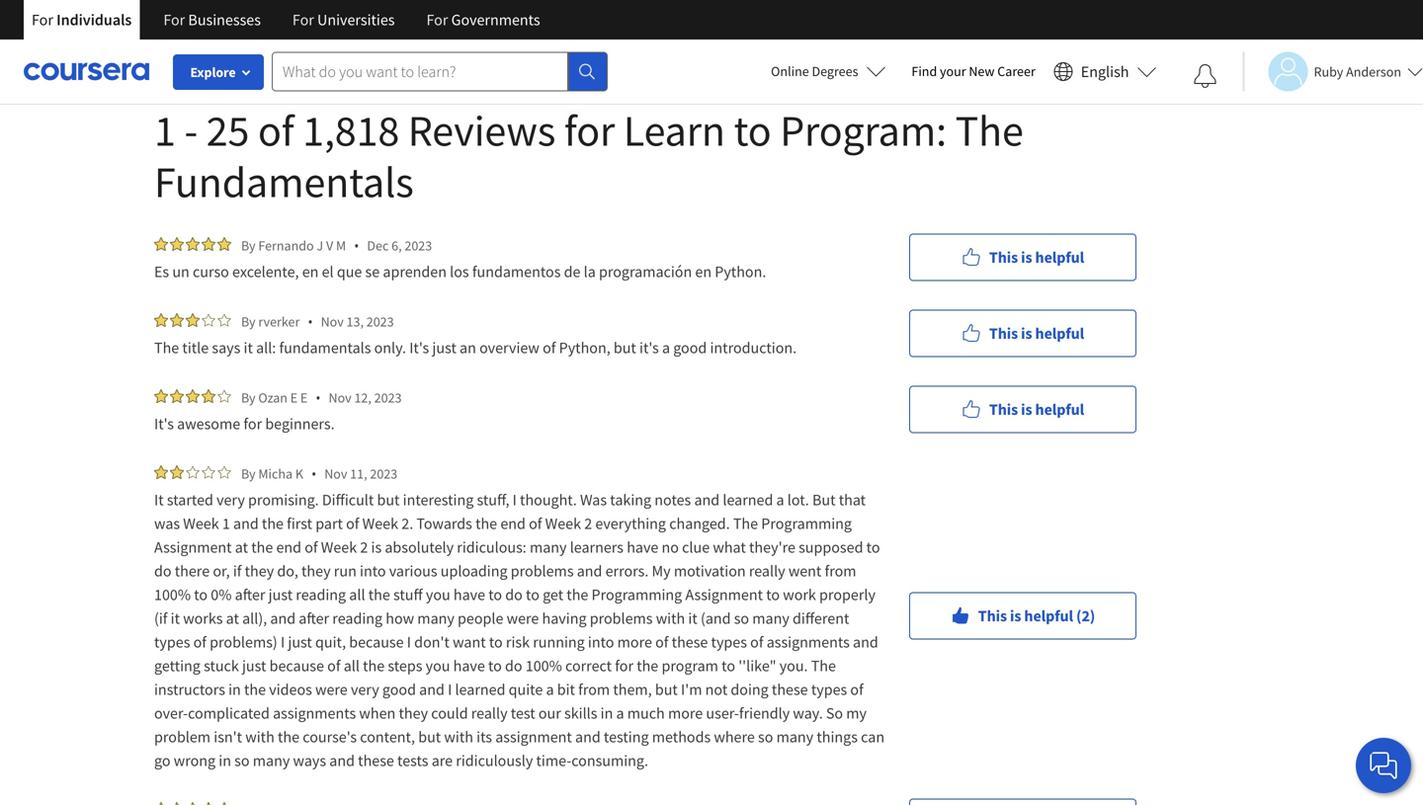 Task type: locate. For each thing, give the bounding box(es) containing it.
this is helpful button
[[910, 234, 1137, 281], [910, 310, 1137, 357], [910, 386, 1137, 434]]

1 by from the top
[[241, 237, 256, 255]]

motivation
[[674, 562, 746, 581]]

it's right the only.
[[410, 338, 429, 358]]

to up not
[[722, 657, 736, 676]]

0 vertical spatial star image
[[218, 313, 231, 327]]

en left python.
[[696, 262, 712, 282]]

0 vertical spatial this is helpful button
[[910, 234, 1137, 281]]

in up complicated
[[229, 680, 241, 700]]

1 this is helpful from the top
[[990, 248, 1085, 267]]

tests
[[398, 752, 429, 771]]

ways
[[293, 752, 326, 771]]

1 horizontal spatial e
[[300, 389, 308, 407]]

python.
[[715, 262, 767, 282]]

0 horizontal spatial e
[[290, 389, 298, 407]]

un
[[172, 262, 190, 282]]

things
[[817, 728, 858, 748]]

have
[[627, 538, 659, 558], [454, 585, 486, 605], [454, 657, 485, 676]]

for inside it started very promising. difficult but interesting stuff, i thought. was taking notes and learned a lot. but that was week 1 and the first part of week 2. towards the end of week 2 everything changed. the programming assignment at the end of week 2 is absolutely ridiculous: many learners have no clue what they're supposed to do there or, if they do, they run into various uploading problems and errors. my motivation really went from 100% to 0% after just reading all the stuff you have to do to get the programming assignment to work properly (if it works at all), and after reading how many people were having problems with it (and so many different types of problems) i just quit, because i don't want to risk running into more of these types of assignments and getting stuck just because of all the steps you have to do 100% correct for the program to ''like" you. the instructors in the videos were very good and i learned quite a bit from them, but i'm not doing these types of over-complicated assignments when they could really test our skills in a much more user-friendly way. so my problem isn't with the course's content, but with its assignment and testing methods where so many things can go wrong in so many ways and these tests are ridiculously time-consuming.
[[615, 657, 634, 676]]

helpful for en
[[1036, 248, 1085, 267]]

1 this is helpful button from the top
[[910, 234, 1137, 281]]

what
[[713, 538, 746, 558]]

complicated
[[188, 704, 270, 724]]

doing
[[731, 680, 769, 700]]

instructors
[[154, 680, 225, 700]]

getting
[[154, 657, 201, 676]]

100%
[[154, 585, 191, 605], [526, 657, 562, 676]]

13,
[[347, 313, 364, 331]]

fundamentos
[[472, 262, 561, 282]]

chevron down image right learners
[[344, 23, 361, 41]]

because
[[349, 633, 404, 653], [270, 657, 324, 676]]

2023 inside "by ozan e e • nov 12, 2023"
[[374, 389, 402, 407]]

2 e from the left
[[300, 389, 308, 407]]

2 horizontal spatial with
[[656, 609, 685, 629]]

is inside 'this is helpful (2)' button
[[1011, 607, 1022, 626]]

career
[[998, 62, 1036, 80]]

after up the quit,
[[299, 609, 329, 629]]

of right 25
[[258, 103, 294, 158]]

''like"
[[739, 657, 777, 676]]

anderson
[[1347, 63, 1402, 81]]

0 vertical spatial you
[[426, 585, 451, 605]]

how
[[386, 609, 414, 629]]

stuck
[[204, 657, 239, 676]]

0 horizontal spatial all
[[258, 23, 274, 41]]

1 vertical spatial very
[[351, 680, 379, 700]]

and
[[695, 490, 720, 510], [233, 514, 259, 534], [577, 562, 603, 581], [270, 609, 296, 629], [853, 633, 879, 653], [419, 680, 445, 700], [575, 728, 601, 748], [330, 752, 355, 771]]

only.
[[374, 338, 406, 358]]

types up the getting on the left of the page
[[154, 633, 190, 653]]

running
[[533, 633, 585, 653]]

to down the people
[[488, 657, 502, 676]]

0 horizontal spatial 2
[[360, 538, 368, 558]]

1 vertical spatial for
[[244, 414, 262, 434]]

by for curso
[[241, 237, 256, 255]]

3 this is helpful button from the top
[[910, 386, 1137, 434]]

0 horizontal spatial really
[[471, 704, 508, 724]]

2023 inside 'by micha k • nov 11, 2023'
[[370, 465, 398, 483]]

chevron down image
[[344, 23, 361, 41], [504, 23, 522, 41], [1234, 28, 1252, 46]]

the
[[262, 514, 284, 534], [476, 514, 497, 534], [251, 538, 273, 558], [369, 585, 390, 605], [567, 585, 589, 605], [363, 657, 385, 676], [637, 657, 659, 676], [244, 680, 266, 700], [278, 728, 300, 748]]

nov left 11,
[[325, 465, 347, 483]]

0 horizontal spatial because
[[270, 657, 324, 676]]

2 horizontal spatial chevron down image
[[1234, 28, 1252, 46]]

all for all stars
[[442, 23, 458, 41]]

2023 right 11,
[[370, 465, 398, 483]]

by
[[241, 237, 256, 255], [241, 313, 256, 331], [241, 389, 256, 407], [241, 465, 256, 483]]

learned up could
[[455, 680, 506, 700]]

from down "correct"
[[579, 680, 610, 700]]

with down could
[[444, 728, 474, 748]]

0 horizontal spatial problems
[[511, 562, 574, 581]]

e right ozan
[[290, 389, 298, 407]]

a right it's
[[662, 338, 670, 358]]

very up when
[[351, 680, 379, 700]]

to down online
[[734, 103, 772, 158]]

more up them,
[[618, 633, 653, 653]]

1 horizontal spatial types
[[712, 633, 747, 653]]

1 inside it started very promising. difficult but interesting stuff, i thought. was taking notes and learned a lot. but that was week 1 and the first part of week 2. towards the end of week 2 everything changed. the programming assignment at the end of week 2 is absolutely ridiculous: many learners have no clue what they're supposed to do there or, if they do, they run into various uploading problems and errors. my motivation really went from 100% to 0% after just reading all the stuff you have to do to get the programming assignment to work properly (if it works at all), and after reading how many people were having problems with it (and so many different types of problems) i just quit, because i don't want to risk running into more of these types of assignments and getting stuck just because of all the steps you have to do 100% correct for the program to ''like" you. the instructors in the videos were very good and i learned quite a bit from them, but i'm not doing these types of over-complicated assignments when they could really test our skills in a much more user-friendly way. so my problem isn't with the course's content, but with its assignment and testing methods where so many things can go wrong in so many ways and these tests are ridiculously time-consuming.
[[222, 514, 230, 534]]

2023 right the 12,
[[374, 389, 402, 407]]

interesting
[[403, 490, 474, 510]]

for up them,
[[615, 657, 634, 676]]

1 horizontal spatial really
[[749, 562, 786, 581]]

filter by:
[[154, 22, 209, 41]]

star image for awesome
[[218, 390, 231, 403]]

assignment up there
[[154, 538, 232, 558]]

1 for from the left
[[32, 10, 53, 30]]

1 vertical spatial have
[[454, 585, 486, 605]]

all down run
[[349, 585, 365, 605]]

because up videos
[[270, 657, 324, 676]]

assignments up course's
[[273, 704, 356, 724]]

promising.
[[248, 490, 319, 510]]

of down works
[[193, 633, 207, 653]]

chat with us image
[[1369, 751, 1400, 782]]

test
[[511, 704, 536, 724]]

0 horizontal spatial more
[[618, 633, 653, 653]]

so down friendly
[[758, 728, 774, 748]]

says
[[212, 338, 241, 358]]

title
[[182, 338, 209, 358]]

from
[[825, 562, 857, 581], [579, 680, 610, 700]]

these up program on the bottom of page
[[672, 633, 708, 653]]

1 horizontal spatial into
[[588, 633, 615, 653]]

1 vertical spatial learned
[[455, 680, 506, 700]]

0 vertical spatial assignments
[[767, 633, 850, 653]]

more
[[618, 633, 653, 653], [668, 704, 703, 724]]

these down content, at the left bottom of the page
[[358, 752, 394, 771]]

to left work
[[767, 585, 780, 605]]

it left all: on the left top
[[244, 338, 253, 358]]

do down the risk
[[505, 657, 523, 676]]

v
[[326, 237, 333, 255]]

nov left the 12,
[[329, 389, 352, 407]]

2023
[[405, 237, 432, 255], [367, 313, 394, 331], [374, 389, 402, 407], [370, 465, 398, 483]]

were up the risk
[[507, 609, 539, 629]]

by inside 'by micha k • nov 11, 2023'
[[241, 465, 256, 483]]

0 vertical spatial 2
[[585, 514, 592, 534]]

1 star image from the top
[[218, 313, 231, 327]]

1 horizontal spatial end
[[501, 514, 526, 534]]

2 this is helpful button from the top
[[910, 310, 1137, 357]]

with left (and
[[656, 609, 685, 629]]

all for all learners
[[258, 23, 274, 41]]

my
[[652, 562, 671, 581]]

1 vertical spatial you
[[426, 657, 450, 676]]

by inside by rverker • nov 13, 2023
[[241, 313, 256, 331]]

1 horizontal spatial assignments
[[767, 633, 850, 653]]

2 vertical spatial have
[[454, 657, 485, 676]]

0 vertical spatial learned
[[723, 490, 774, 510]]

1 horizontal spatial it's
[[410, 338, 429, 358]]

do left get
[[506, 585, 523, 605]]

and up could
[[419, 680, 445, 700]]

they're
[[750, 538, 796, 558]]

is inside it started very promising. difficult but interesting stuff, i thought. was taking notes and learned a lot. but that was week 1 and the first part of week 2. towards the end of week 2 everything changed. the programming assignment at the end of week 2 is absolutely ridiculous: many learners have no clue what they're supposed to do there or, if they do, they run into various uploading problems and errors. my motivation really went from 100% to 0% after just reading all the stuff you have to do to get the programming assignment to work properly (if it works at all), and after reading how many people were having problems with it (and so many different types of problems) i just quit, because i don't want to risk running into more of these types of assignments and getting stuck just because of all the steps you have to do 100% correct for the program to ''like" you. the instructors in the videos were very good and i learned quite a bit from them, but i'm not doing these types of over-complicated assignments when they could really test our skills in a much more user-friendly way. so my problem isn't with the course's content, but with its assignment and testing methods where so many things can go wrong in so many ways and these tests are ridiculously time-consuming.
[[371, 538, 382, 558]]

3 by from the top
[[241, 389, 256, 407]]

1 vertical spatial good
[[383, 680, 416, 700]]

week down started
[[183, 514, 219, 534]]

2 down difficult
[[360, 538, 368, 558]]

helpful for learned
[[1025, 607, 1074, 626]]

of inside 1 - 25 of 1,818 reviews for learn to program: the fundamentals
[[258, 103, 294, 158]]

2 by from the top
[[241, 313, 256, 331]]

1 horizontal spatial so
[[734, 609, 750, 629]]

0%
[[211, 585, 232, 605]]

11,
[[350, 465, 367, 483]]

None search field
[[272, 52, 608, 91]]

nov left 13,
[[321, 313, 344, 331]]

e up "beginners."
[[300, 389, 308, 407]]

0 vertical spatial because
[[349, 633, 404, 653]]

1 vertical spatial into
[[588, 633, 615, 653]]

0 vertical spatial for
[[565, 103, 615, 158]]

k
[[296, 465, 304, 483]]

to
[[734, 103, 772, 158], [867, 538, 881, 558], [194, 585, 208, 605], [489, 585, 502, 605], [526, 585, 540, 605], [767, 585, 780, 605], [489, 633, 503, 653], [488, 657, 502, 676], [722, 657, 736, 676]]

i left don't
[[407, 633, 411, 653]]

this for learned
[[979, 607, 1008, 626]]

clue
[[682, 538, 710, 558]]

1 vertical spatial problems
[[590, 609, 653, 629]]

way.
[[793, 704, 823, 724]]

for
[[32, 10, 53, 30], [163, 10, 185, 30], [293, 10, 314, 30], [427, 10, 448, 30]]

100% up (if
[[154, 585, 191, 605]]

week left 2.
[[363, 514, 399, 534]]

good down steps
[[383, 680, 416, 700]]

risk
[[506, 633, 530, 653]]

0 horizontal spatial so
[[235, 752, 250, 771]]

just
[[433, 338, 457, 358], [269, 585, 293, 605], [288, 633, 312, 653], [242, 657, 266, 676]]

it's left awesome
[[154, 414, 174, 434]]

1 vertical spatial 1
[[222, 514, 230, 534]]

new
[[969, 62, 995, 80]]

2 vertical spatial this is helpful
[[990, 400, 1085, 420]]

coursera image
[[24, 56, 149, 87]]

• up fundamentals
[[308, 312, 313, 331]]

by inside "by fernando j v m • dec 6, 2023"
[[241, 237, 256, 255]]

so down "isn't"
[[235, 752, 250, 771]]

so right (and
[[734, 609, 750, 629]]

0 vertical spatial after
[[235, 585, 265, 605]]

after
[[235, 585, 265, 605], [299, 609, 329, 629]]

reading up the quit,
[[333, 609, 383, 629]]

all left learners
[[258, 23, 274, 41]]

programming down errors.
[[592, 585, 683, 605]]

1 vertical spatial more
[[668, 704, 703, 724]]

0 vertical spatial into
[[360, 562, 386, 581]]

online
[[771, 62, 810, 80]]

stars
[[462, 23, 494, 41]]

fundamentals
[[154, 154, 414, 209]]

star image up awesome
[[218, 390, 231, 403]]

end down stuff,
[[501, 514, 526, 534]]

in down "isn't"
[[219, 752, 231, 771]]

2023 inside "by fernando j v m • dec 6, 2023"
[[405, 237, 432, 255]]

filled star image
[[154, 237, 168, 251], [170, 237, 184, 251], [186, 237, 200, 251], [202, 237, 216, 251], [218, 237, 231, 251], [186, 313, 200, 327], [154, 390, 168, 403], [170, 390, 184, 403], [202, 390, 216, 403], [170, 803, 184, 806], [202, 803, 216, 806]]

more up the methods
[[668, 704, 703, 724]]

0 horizontal spatial from
[[579, 680, 610, 700]]

for down ozan
[[244, 414, 262, 434]]

(and
[[701, 609, 731, 629]]

0 vertical spatial have
[[627, 538, 659, 558]]

1 horizontal spatial programming
[[762, 514, 852, 534]]

this for it's
[[990, 324, 1019, 344]]

at up the if
[[235, 538, 248, 558]]

1 vertical spatial this is helpful
[[990, 324, 1085, 344]]

lot.
[[788, 490, 810, 510]]

it started very promising. difficult but interesting stuff, i thought. was taking notes and learned a lot. but that was week 1 and the first part of week 2. towards the end of week 2 everything changed. the programming assignment at the end of week 2 is absolutely ridiculous: many learners have no clue what they're supposed to do there or, if they do, they run into various uploading problems and errors. my motivation really went from 100% to 0% after just reading all the stuff you have to do to get the programming assignment to work properly (if it works at all), and after reading how many people were having problems with it (and so many different types of problems) i just quit, because i don't want to risk running into more of these types of assignments and getting stuck just because of all the steps you have to do 100% correct for the program to ''like" you. the instructors in the videos were very good and i learned quite a bit from them, but i'm not doing these types of over-complicated assignments when they could really test our skills in a much more user-friendly way. so my problem isn't with the course's content, but with its assignment and testing methods where so many things can go wrong in so many ways and these tests are ridiculously time-consuming.
[[154, 490, 888, 771]]

1 vertical spatial it's
[[154, 414, 174, 434]]

1,818
[[303, 103, 400, 158]]

1 vertical spatial this is helpful button
[[910, 310, 1137, 357]]

this inside 'this is helpful (2)' button
[[979, 607, 1008, 626]]

really down they're
[[749, 562, 786, 581]]

1 vertical spatial do
[[506, 585, 523, 605]]

into right run
[[360, 562, 386, 581]]

star image
[[202, 313, 216, 327], [186, 466, 200, 480], [202, 466, 216, 480], [218, 466, 231, 480]]

just down problems)
[[242, 657, 266, 676]]

work
[[783, 585, 817, 605]]

3 for from the left
[[293, 10, 314, 30]]

0 vertical spatial good
[[674, 338, 707, 358]]

0 vertical spatial so
[[734, 609, 750, 629]]

assignment
[[154, 538, 232, 558], [686, 585, 763, 605]]

1 left the -
[[154, 103, 176, 158]]

2023 inside by rverker • nov 13, 2023
[[367, 313, 394, 331]]

the down new at the top of the page
[[956, 103, 1024, 158]]

star image
[[218, 313, 231, 327], [218, 390, 231, 403]]

this is helpful button for a
[[910, 310, 1137, 357]]

many up don't
[[418, 609, 455, 629]]

•
[[354, 236, 359, 255], [308, 312, 313, 331], [316, 389, 321, 407], [311, 465, 317, 484]]

star image up says
[[218, 313, 231, 327]]

100% down running
[[526, 657, 562, 676]]

1 horizontal spatial all
[[442, 23, 458, 41]]

2 vertical spatial this is helpful button
[[910, 386, 1137, 434]]

0 vertical spatial it's
[[410, 338, 429, 358]]

1 horizontal spatial because
[[349, 633, 404, 653]]

1 vertical spatial nov
[[329, 389, 352, 407]]

0 horizontal spatial assignments
[[273, 704, 356, 724]]

2 for from the left
[[163, 10, 185, 30]]

they up content, at the left bottom of the page
[[399, 704, 428, 724]]

that
[[839, 490, 866, 510]]

0 horizontal spatial these
[[358, 752, 394, 771]]

1 horizontal spatial from
[[825, 562, 857, 581]]

4 by from the top
[[241, 465, 256, 483]]

you down don't
[[426, 657, 450, 676]]

programación
[[599, 262, 692, 282]]

1 vertical spatial because
[[270, 657, 324, 676]]

for
[[565, 103, 615, 158], [244, 414, 262, 434], [615, 657, 634, 676]]

2 vertical spatial for
[[615, 657, 634, 676]]

1 horizontal spatial 1
[[222, 514, 230, 534]]

this is helpful button for python.
[[910, 234, 1137, 281]]

by left rverker
[[241, 313, 256, 331]]

really up its
[[471, 704, 508, 724]]

2 horizontal spatial types
[[812, 680, 848, 700]]

los
[[450, 262, 469, 282]]

1 vertical spatial star image
[[218, 390, 231, 403]]

problem
[[154, 728, 211, 748]]

introduction.
[[710, 338, 797, 358]]

1 horizontal spatial more
[[668, 704, 703, 724]]

helpful inside button
[[1025, 607, 1074, 626]]

chevron down image up ruby anderson dropdown button
[[1234, 28, 1252, 46]]

1 vertical spatial really
[[471, 704, 508, 724]]

by inside "by ozan e e • nov 12, 2023"
[[241, 389, 256, 407]]

0 horizontal spatial end
[[276, 538, 302, 558]]

very
[[217, 490, 245, 510], [351, 680, 379, 700]]

find your new career
[[912, 62, 1036, 80]]

they right do,
[[302, 562, 331, 581]]

all stars button
[[410, 8, 554, 55]]

learners
[[570, 538, 624, 558]]

you right the stuff
[[426, 585, 451, 605]]

in
[[229, 680, 241, 700], [601, 704, 613, 724], [219, 752, 231, 771]]

2 star image from the top
[[218, 390, 231, 403]]

0 horizontal spatial assignment
[[154, 538, 232, 558]]

chevron down image for learners
[[344, 23, 361, 41]]

1 horizontal spatial learned
[[723, 490, 774, 510]]

1 e from the left
[[290, 389, 298, 407]]

types down (and
[[712, 633, 747, 653]]

correct
[[566, 657, 612, 676]]

for for universities
[[293, 10, 314, 30]]

2 all from the left
[[442, 23, 458, 41]]

learned left lot. at the right bottom of page
[[723, 490, 774, 510]]

chevron down image inside all learners 'button'
[[344, 23, 361, 41]]

1 en from the left
[[302, 262, 319, 282]]

problems
[[511, 562, 574, 581], [590, 609, 653, 629]]

no
[[662, 538, 679, 558]]

week up run
[[321, 538, 357, 558]]

your
[[940, 62, 967, 80]]

1 all from the left
[[258, 23, 274, 41]]

0 vertical spatial more
[[618, 633, 653, 653]]

2023 right 13,
[[367, 313, 394, 331]]

0 vertical spatial very
[[217, 490, 245, 510]]

chevron down image inside all stars 'button'
[[504, 23, 522, 41]]

to left the risk
[[489, 633, 503, 653]]

many
[[530, 538, 567, 558], [418, 609, 455, 629], [753, 609, 790, 629], [777, 728, 814, 748], [253, 752, 290, 771]]

this is helpful (2) button
[[910, 593, 1137, 640]]

0 horizontal spatial en
[[302, 262, 319, 282]]

filled star image
[[154, 313, 168, 327], [170, 313, 184, 327], [186, 390, 200, 403], [154, 466, 168, 480], [170, 466, 184, 480], [154, 803, 168, 806], [186, 803, 200, 806], [218, 803, 231, 806]]

have down want
[[454, 657, 485, 676]]

0 vertical spatial 1
[[154, 103, 176, 158]]

by ozan e e • nov 12, 2023
[[241, 389, 402, 407]]

absolutely
[[385, 538, 454, 558]]

2 vertical spatial nov
[[325, 465, 347, 483]]

4 for from the left
[[427, 10, 448, 30]]

ruby
[[1315, 63, 1344, 81]]

good
[[674, 338, 707, 358], [383, 680, 416, 700]]

problems up get
[[511, 562, 574, 581]]

it left (and
[[689, 609, 698, 629]]

and down skills
[[575, 728, 601, 748]]

0 vertical spatial reading
[[296, 585, 346, 605]]

1 vertical spatial reading
[[333, 609, 383, 629]]

this is helpful for python.
[[990, 248, 1085, 267]]

0 vertical spatial nov
[[321, 313, 344, 331]]

explore
[[190, 63, 236, 81]]

2 horizontal spatial so
[[758, 728, 774, 748]]

2 this is helpful from the top
[[990, 324, 1085, 344]]

2 vertical spatial do
[[505, 657, 523, 676]]

all),
[[242, 609, 267, 629]]

0 vertical spatial this is helpful
[[990, 248, 1085, 267]]



Task type: describe. For each thing, give the bounding box(es) containing it.
properly
[[820, 585, 876, 605]]

this for en
[[990, 248, 1019, 267]]

supposed
[[799, 538, 864, 558]]

0 vertical spatial at
[[235, 538, 248, 558]]

1 vertical spatial in
[[601, 704, 613, 724]]

a left lot. at the right bottom of page
[[777, 490, 785, 510]]

for for governments
[[427, 10, 448, 30]]

week down thought.
[[545, 514, 581, 534]]

ruby anderson
[[1315, 63, 1402, 81]]

• up "beginners."
[[316, 389, 321, 407]]

2 vertical spatial these
[[358, 752, 394, 771]]

but right difficult
[[377, 490, 400, 510]]

3 this is helpful from the top
[[990, 400, 1085, 420]]

• right 'm'
[[354, 236, 359, 255]]

there
[[175, 562, 210, 581]]

all learners
[[258, 23, 334, 41]]

are
[[432, 752, 453, 771]]

filled star image up started
[[170, 466, 184, 480]]

this is helpful for a
[[990, 324, 1085, 344]]

errors.
[[606, 562, 649, 581]]

1 horizontal spatial they
[[302, 562, 331, 581]]

1 vertical spatial were
[[315, 680, 348, 700]]

for universities
[[293, 10, 395, 30]]

la
[[584, 262, 596, 282]]

0 vertical spatial from
[[825, 562, 857, 581]]

by for for
[[241, 389, 256, 407]]

0 vertical spatial do
[[154, 562, 172, 581]]

1 vertical spatial assignment
[[686, 585, 763, 605]]

of right part
[[346, 514, 359, 534]]

of down thought.
[[529, 514, 542, 534]]

the left title
[[154, 338, 179, 358]]

go
[[154, 752, 171, 771]]

english button
[[1046, 40, 1165, 104]]

changed.
[[670, 514, 730, 534]]

the right you. on the right bottom of page
[[812, 657, 836, 676]]

learn
[[624, 103, 726, 158]]

2 vertical spatial so
[[235, 752, 250, 771]]

to left get
[[526, 585, 540, 605]]

nov inside 'by micha k • nov 11, 2023'
[[325, 465, 347, 483]]

quite
[[509, 680, 543, 700]]

and up changed.
[[695, 490, 720, 510]]

i up could
[[448, 680, 452, 700]]

all:
[[256, 338, 276, 358]]

overview
[[480, 338, 540, 358]]

and down promising.
[[233, 514, 259, 534]]

of down the quit,
[[327, 657, 341, 676]]

difficult
[[322, 490, 374, 510]]

of down first
[[305, 538, 318, 558]]

or,
[[213, 562, 230, 581]]

show notifications image
[[1194, 64, 1218, 88]]

stuff
[[394, 585, 423, 605]]

just left an
[[433, 338, 457, 358]]

many down way.
[[777, 728, 814, 748]]

by micha k • nov 11, 2023
[[241, 465, 398, 484]]

my
[[847, 704, 867, 724]]

and down learners
[[577, 562, 603, 581]]

filled star image down wrong
[[186, 803, 200, 806]]

for for individuals
[[32, 10, 53, 30]]

program
[[662, 657, 719, 676]]

to up the people
[[489, 585, 502, 605]]

testing
[[604, 728, 649, 748]]

the up what
[[734, 514, 758, 534]]

25
[[206, 103, 249, 158]]

is for en
[[1022, 248, 1033, 267]]

time-
[[536, 752, 572, 771]]

helpful for it's
[[1036, 324, 1085, 344]]

ruby anderson button
[[1243, 52, 1424, 91]]

various
[[389, 562, 438, 581]]

consuming.
[[572, 752, 649, 771]]

over-
[[154, 704, 188, 724]]

many down thought.
[[530, 538, 567, 558]]

having
[[542, 609, 587, 629]]

0 horizontal spatial they
[[245, 562, 274, 581]]

people
[[458, 609, 504, 629]]

for for businesses
[[163, 10, 185, 30]]

1 horizontal spatial 100%
[[526, 657, 562, 676]]

course's
[[303, 728, 357, 748]]

but up the are
[[418, 728, 441, 748]]

wrong
[[174, 752, 216, 771]]

if
[[233, 562, 242, 581]]

1 vertical spatial from
[[579, 680, 610, 700]]

explore button
[[173, 54, 264, 90]]

1 vertical spatial all
[[344, 657, 360, 676]]

the inside 1 - 25 of 1,818 reviews for learn to program: the fundamentals
[[956, 103, 1024, 158]]

for individuals
[[32, 10, 132, 30]]

of up ''like"
[[751, 633, 764, 653]]

1 vertical spatial so
[[758, 728, 774, 748]]

get
[[543, 585, 564, 605]]

videos
[[269, 680, 312, 700]]

degrees
[[812, 62, 859, 80]]

1 vertical spatial at
[[226, 609, 239, 629]]

1 you from the top
[[426, 585, 451, 605]]

was
[[580, 490, 607, 510]]

started
[[167, 490, 213, 510]]

by rverker • nov 13, 2023
[[241, 312, 394, 331]]

thought.
[[520, 490, 577, 510]]

content,
[[360, 728, 415, 748]]

could
[[431, 704, 468, 724]]

businesses
[[188, 10, 261, 30]]

bit
[[557, 680, 575, 700]]

filter
[[154, 22, 187, 41]]

i'm
[[681, 680, 703, 700]]

all learners button
[[225, 8, 394, 55]]

english
[[1082, 62, 1130, 82]]

0 vertical spatial end
[[501, 514, 526, 534]]

What do you want to learn? text field
[[272, 52, 569, 91]]

1 horizontal spatial problems
[[590, 609, 653, 629]]

of up program on the bottom of page
[[656, 633, 669, 653]]

i right stuff,
[[513, 490, 517, 510]]

• right the k
[[311, 465, 317, 484]]

0 horizontal spatial after
[[235, 585, 265, 605]]

2 horizontal spatial they
[[399, 704, 428, 724]]

1 vertical spatial these
[[772, 680, 808, 700]]

but left "i'm"
[[655, 680, 678, 700]]

good inside it started very promising. difficult but interesting stuff, i thought. was taking notes and learned a lot. but that was week 1 and the first part of week 2. towards the end of week 2 everything changed. the programming assignment at the end of week 2 is absolutely ridiculous: many learners have no clue what they're supposed to do there or, if they do, they run into various uploading problems and errors. my motivation really went from 100% to 0% after just reading all the stuff you have to do to get the programming assignment to work properly (if it works at all), and after reading how many people were having problems with it (and so many different types of problems) i just quit, because i don't want to risk running into more of these types of assignments and getting stuck just because of all the steps you have to do 100% correct for the program to ''like" you. the instructors in the videos were very good and i learned quite a bit from them, but i'm not doing these types of over-complicated assignments when they could really test our skills in a much more user-friendly way. so my problem isn't with the course's content, but with its assignment and testing methods where so many things can go wrong in so many ways and these tests are ridiculously time-consuming.
[[383, 680, 416, 700]]

methods
[[652, 728, 711, 748]]

notes
[[655, 490, 691, 510]]

filled star image down go
[[154, 803, 168, 806]]

1 horizontal spatial very
[[351, 680, 379, 700]]

this is helpful (2)
[[979, 607, 1096, 626]]

to inside 1 - 25 of 1,818 reviews for learn to program: the fundamentals
[[734, 103, 772, 158]]

filled star image up title
[[170, 313, 184, 327]]

individuals
[[56, 10, 132, 30]]

a left bit
[[546, 680, 554, 700]]

filled star image up awesome
[[186, 390, 200, 403]]

0 horizontal spatial with
[[245, 728, 275, 748]]

an
[[460, 338, 476, 358]]

m
[[336, 237, 346, 255]]

many left ways
[[253, 752, 290, 771]]

2 en from the left
[[696, 262, 712, 282]]

and down course's
[[330, 752, 355, 771]]

2 vertical spatial in
[[219, 752, 231, 771]]

1 vertical spatial after
[[299, 609, 329, 629]]

fundamentals
[[279, 338, 371, 358]]

it's awesome for beginners.
[[154, 414, 335, 434]]

nov inside "by ozan e e • nov 12, 2023"
[[329, 389, 352, 407]]

banner navigation
[[16, 0, 556, 40]]

them,
[[613, 680, 652, 700]]

curso
[[193, 262, 229, 282]]

dec
[[367, 237, 389, 255]]

to left 0%
[[194, 585, 208, 605]]

2.
[[402, 514, 414, 534]]

el
[[322, 262, 334, 282]]

0 horizontal spatial 100%
[[154, 585, 191, 605]]

0 vertical spatial really
[[749, 562, 786, 581]]

filled star image down "isn't"
[[218, 803, 231, 806]]

just left the quit,
[[288, 633, 312, 653]]

1 - 25 of 1,818 reviews for learn to program: the fundamentals
[[154, 103, 1024, 209]]

i right problems)
[[281, 633, 285, 653]]

a up testing
[[617, 704, 625, 724]]

by for says
[[241, 313, 256, 331]]

online degrees button
[[756, 49, 902, 93]]

is for learned
[[1011, 607, 1022, 626]]

1 horizontal spatial these
[[672, 633, 708, 653]]

0 vertical spatial all
[[349, 585, 365, 605]]

nov inside by rverker • nov 13, 2023
[[321, 313, 344, 331]]

find
[[912, 62, 938, 80]]

filled star image up it
[[154, 466, 168, 480]]

chevron down image for stars
[[504, 23, 522, 41]]

fernando
[[258, 237, 314, 255]]

1 horizontal spatial good
[[674, 338, 707, 358]]

isn't
[[214, 728, 242, 748]]

aprenden
[[383, 262, 447, 282]]

2 you from the top
[[426, 657, 450, 676]]

but left it's
[[614, 338, 637, 358]]

by for very
[[241, 465, 256, 483]]

so
[[827, 704, 844, 724]]

1 horizontal spatial with
[[444, 728, 474, 748]]

uploading
[[441, 562, 508, 581]]

0 vertical spatial programming
[[762, 514, 852, 534]]

program:
[[780, 103, 947, 158]]

just down do,
[[269, 585, 293, 605]]

star image for title
[[218, 313, 231, 327]]

of left python,
[[543, 338, 556, 358]]

all stars
[[442, 23, 494, 41]]

1 horizontal spatial it
[[244, 338, 253, 358]]

friendly
[[740, 704, 790, 724]]

taking
[[610, 490, 652, 510]]

our
[[539, 704, 561, 724]]

to right supposed at the right bottom of the page
[[867, 538, 881, 558]]

micha
[[258, 465, 293, 483]]

0 horizontal spatial programming
[[592, 585, 683, 605]]

of up my
[[851, 680, 864, 700]]

filled star image down es
[[154, 313, 168, 327]]

many down work
[[753, 609, 790, 629]]

2 horizontal spatial it
[[689, 609, 698, 629]]

1 horizontal spatial 2
[[585, 514, 592, 534]]

1 inside 1 - 25 of 1,818 reviews for learn to program: the fundamentals
[[154, 103, 176, 158]]

and down the properly
[[853, 633, 879, 653]]

que
[[337, 262, 362, 282]]

0 horizontal spatial into
[[360, 562, 386, 581]]

for inside 1 - 25 of 1,818 reviews for learn to program: the fundamentals
[[565, 103, 615, 158]]

for businesses
[[163, 10, 261, 30]]

is for it's
[[1022, 324, 1033, 344]]

0 horizontal spatial it
[[171, 609, 180, 629]]

and right all),
[[270, 609, 296, 629]]

0 horizontal spatial learned
[[455, 680, 506, 700]]

0 vertical spatial in
[[229, 680, 241, 700]]

0 vertical spatial were
[[507, 609, 539, 629]]

0 horizontal spatial types
[[154, 633, 190, 653]]

online degrees
[[771, 62, 859, 80]]



Task type: vqa. For each thing, say whether or not it's contained in the screenshot.
the things
yes



